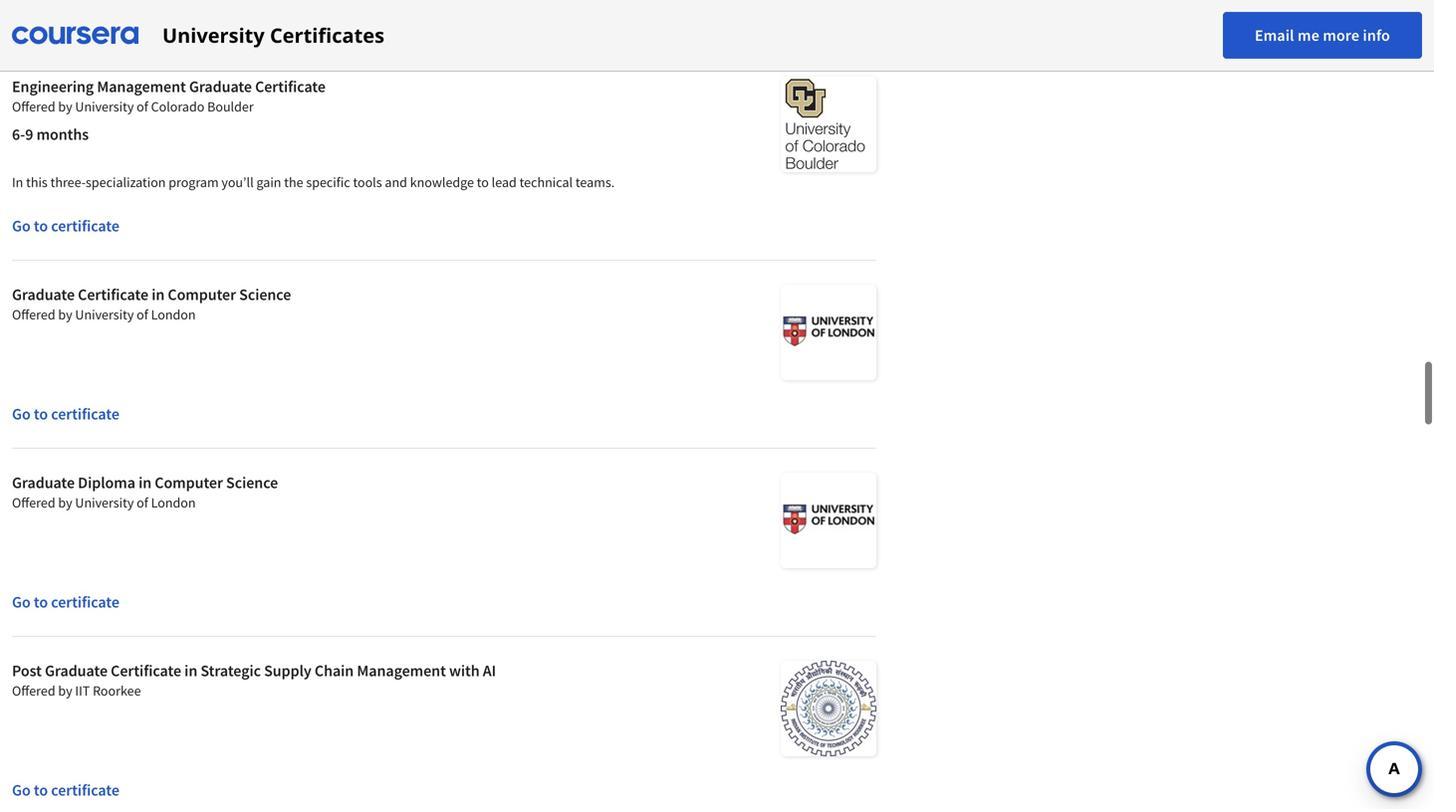 Task type: vqa. For each thing, say whether or not it's contained in the screenshot.
2nd 'of'
yes



Task type: locate. For each thing, give the bounding box(es) containing it.
computer for certificate
[[168, 285, 236, 305]]

in for diploma
[[139, 473, 152, 493]]

colorado
[[151, 98, 205, 116]]

4 go to certificate from the top
[[12, 593, 119, 613]]

4 offered from the top
[[12, 682, 55, 700]]

go inside go to certificate link
[[12, 8, 31, 28]]

3 go to certificate from the top
[[12, 404, 119, 424]]

1 university of london image from the top
[[781, 285, 877, 381]]

2 vertical spatial of
[[137, 494, 148, 512]]

1 vertical spatial university of london image
[[781, 473, 877, 569]]

5 go from the top
[[12, 781, 31, 801]]

with
[[449, 661, 480, 681]]

5 go to certificate from the top
[[12, 781, 119, 801]]

engineering management graduate certificate offered by university of colorado boulder 6-9 months
[[12, 77, 326, 144]]

offered inside graduate diploma in computer science offered by university of london
[[12, 494, 55, 512]]

science
[[239, 285, 291, 305], [226, 473, 278, 493]]

2 university of london image from the top
[[781, 473, 877, 569]]

1 offered from the top
[[12, 98, 55, 116]]

london inside graduate diploma in computer science offered by university of london
[[151, 494, 196, 512]]

0 vertical spatial of
[[137, 98, 148, 116]]

1 vertical spatial management
[[357, 661, 446, 681]]

computer inside graduate diploma in computer science offered by university of london
[[155, 473, 223, 493]]

in
[[12, 173, 23, 191]]

1 vertical spatial computer
[[155, 473, 223, 493]]

offered inside engineering management graduate certificate offered by university of colorado boulder 6-9 months
[[12, 98, 55, 116]]

in this three-specialization program you'll gain the specific tools and knowledge to lead technical teams.
[[12, 173, 615, 191]]

management up colorado on the left top
[[97, 77, 186, 97]]

go to certificate for graduate
[[12, 781, 119, 801]]

diploma
[[78, 473, 135, 493]]

chain
[[315, 661, 354, 681]]

0 horizontal spatial management
[[97, 77, 186, 97]]

1 of from the top
[[137, 98, 148, 116]]

london for diploma
[[151, 494, 196, 512]]

2 go from the top
[[12, 216, 31, 236]]

certificate
[[51, 8, 119, 28], [51, 216, 119, 236], [51, 404, 119, 424], [51, 593, 119, 613], [51, 781, 119, 801]]

0 vertical spatial computer
[[168, 285, 236, 305]]

of
[[137, 98, 148, 116], [137, 306, 148, 324], [137, 494, 148, 512]]

three-
[[50, 173, 86, 191]]

2 london from the top
[[151, 494, 196, 512]]

3 go from the top
[[12, 404, 31, 424]]

computer
[[168, 285, 236, 305], [155, 473, 223, 493]]

0 vertical spatial university of london image
[[781, 285, 877, 381]]

supply
[[264, 661, 312, 681]]

university of london image
[[781, 285, 877, 381], [781, 473, 877, 569]]

1 vertical spatial in
[[139, 473, 152, 493]]

graduate
[[189, 77, 252, 97], [12, 285, 75, 305], [12, 473, 75, 493], [45, 661, 108, 681]]

of inside graduate certificate in computer science offered by university of london
[[137, 306, 148, 324]]

go for graduate diploma in computer science
[[12, 593, 31, 613]]

of inside graduate diploma in computer science offered by university of london
[[137, 494, 148, 512]]

iit
[[75, 682, 90, 700]]

1 go from the top
[[12, 8, 31, 28]]

london inside graduate certificate in computer science offered by university of london
[[151, 306, 196, 324]]

months
[[36, 125, 89, 144]]

go to certificate
[[12, 8, 119, 28], [12, 216, 119, 236], [12, 404, 119, 424], [12, 593, 119, 613], [12, 781, 119, 801]]

university of colorado boulder image
[[781, 77, 877, 172]]

university inside engineering management graduate certificate offered by university of colorado boulder 6-9 months
[[75, 98, 134, 116]]

certificate for graduate
[[51, 781, 119, 801]]

1 by from the top
[[58, 98, 72, 116]]

in inside graduate diploma in computer science offered by university of london
[[139, 473, 152, 493]]

certificate inside graduate certificate in computer science offered by university of london
[[78, 285, 148, 305]]

university inside graduate diploma in computer science offered by university of london
[[75, 494, 134, 512]]

1 certificate from the top
[[51, 8, 119, 28]]

london
[[151, 306, 196, 324], [151, 494, 196, 512]]

go
[[12, 8, 31, 28], [12, 216, 31, 236], [12, 404, 31, 424], [12, 593, 31, 613], [12, 781, 31, 801]]

this
[[26, 173, 48, 191]]

1 horizontal spatial management
[[357, 661, 446, 681]]

offered
[[12, 98, 55, 116], [12, 306, 55, 324], [12, 494, 55, 512], [12, 682, 55, 700]]

management left with
[[357, 661, 446, 681]]

in
[[152, 285, 165, 305], [139, 473, 152, 493], [184, 661, 197, 681]]

computer inside graduate certificate in computer science offered by university of london
[[168, 285, 236, 305]]

certificate for certificate
[[51, 404, 119, 424]]

knowledge
[[410, 173, 474, 191]]

management
[[97, 77, 186, 97], [357, 661, 446, 681]]

2 vertical spatial certificate
[[111, 661, 181, 681]]

chat with us image
[[1379, 754, 1411, 786]]

1 vertical spatial science
[[226, 473, 278, 493]]

3 by from the top
[[58, 494, 72, 512]]

management inside engineering management graduate certificate offered by university of colorado boulder 6-9 months
[[97, 77, 186, 97]]

3 offered from the top
[[12, 494, 55, 512]]

of for certificate
[[137, 306, 148, 324]]

3 certificate from the top
[[51, 404, 119, 424]]

2 certificate from the top
[[51, 216, 119, 236]]

4 go from the top
[[12, 593, 31, 613]]

0 vertical spatial london
[[151, 306, 196, 324]]

4 by from the top
[[58, 682, 72, 700]]

program
[[169, 173, 219, 191]]

1 vertical spatial certificate
[[78, 285, 148, 305]]

certificate for diploma
[[51, 593, 119, 613]]

computer for diploma
[[155, 473, 223, 493]]

0 vertical spatial science
[[239, 285, 291, 305]]

1 vertical spatial london
[[151, 494, 196, 512]]

management inside post graduate certificate in strategic supply chain management with ai offered by iit roorkee
[[357, 661, 446, 681]]

go for graduate certificate in computer science
[[12, 404, 31, 424]]

0 vertical spatial in
[[152, 285, 165, 305]]

certificate
[[255, 77, 326, 97], [78, 285, 148, 305], [111, 661, 181, 681]]

1 london from the top
[[151, 306, 196, 324]]

in inside post graduate certificate in strategic supply chain management with ai offered by iit roorkee
[[184, 661, 197, 681]]

email me more info
[[1255, 25, 1391, 45]]

specialization
[[86, 173, 166, 191]]

2 of from the top
[[137, 306, 148, 324]]

coursera image
[[12, 19, 138, 51]]

technical
[[520, 173, 573, 191]]

engineering
[[12, 77, 94, 97]]

5 certificate from the top
[[51, 781, 119, 801]]

2 vertical spatial in
[[184, 661, 197, 681]]

by
[[58, 98, 72, 116], [58, 306, 72, 324], [58, 494, 72, 512], [58, 682, 72, 700]]

science inside graduate diploma in computer science offered by university of london
[[226, 473, 278, 493]]

2 offered from the top
[[12, 306, 55, 324]]

0 vertical spatial certificate
[[255, 77, 326, 97]]

1 vertical spatial of
[[137, 306, 148, 324]]

3 of from the top
[[137, 494, 148, 512]]

to
[[34, 8, 48, 28], [477, 173, 489, 191], [34, 216, 48, 236], [34, 404, 48, 424], [34, 593, 48, 613], [34, 781, 48, 801]]

of for diploma
[[137, 494, 148, 512]]

0 vertical spatial management
[[97, 77, 186, 97]]

science inside graduate certificate in computer science offered by university of london
[[239, 285, 291, 305]]

university
[[162, 21, 265, 49], [75, 98, 134, 116], [75, 306, 134, 324], [75, 494, 134, 512]]

in for certificate
[[152, 285, 165, 305]]

graduate inside graduate diploma in computer science offered by university of london
[[12, 473, 75, 493]]

in inside graduate certificate in computer science offered by university of london
[[152, 285, 165, 305]]

2 by from the top
[[58, 306, 72, 324]]

graduate inside engineering management graduate certificate offered by university of colorado boulder 6-9 months
[[189, 77, 252, 97]]

go to certificate link
[[12, 0, 877, 52]]

strategic
[[201, 661, 261, 681]]

go to certificate for diploma
[[12, 593, 119, 613]]

4 certificate from the top
[[51, 593, 119, 613]]



Task type: describe. For each thing, give the bounding box(es) containing it.
roorkee
[[93, 682, 141, 700]]

tools
[[353, 173, 382, 191]]

ai
[[483, 661, 496, 681]]

graduate diploma in computer science offered by university of london
[[12, 473, 278, 512]]

teams.
[[576, 173, 615, 191]]

me
[[1298, 25, 1320, 45]]

gain
[[256, 173, 281, 191]]

9
[[25, 125, 33, 144]]

email me more info button
[[1223, 12, 1423, 59]]

iit roorkee image
[[781, 661, 877, 757]]

university inside graduate certificate in computer science offered by university of london
[[75, 306, 134, 324]]

post graduate certificate in strategic supply chain management with ai offered by iit roorkee
[[12, 661, 496, 700]]

2 go to certificate from the top
[[12, 216, 119, 236]]

science for graduate certificate in computer science
[[239, 285, 291, 305]]

by inside graduate diploma in computer science offered by university of london
[[58, 494, 72, 512]]

university certificates
[[162, 21, 385, 49]]

specific
[[306, 173, 350, 191]]

graduate inside post graduate certificate in strategic supply chain management with ai offered by iit roorkee
[[45, 661, 108, 681]]

by inside graduate certificate in computer science offered by university of london
[[58, 306, 72, 324]]

more
[[1323, 25, 1360, 45]]

of inside engineering management graduate certificate offered by university of colorado boulder 6-9 months
[[137, 98, 148, 116]]

go for post graduate certificate in strategic supply chain management with ai
[[12, 781, 31, 801]]

lead
[[492, 173, 517, 191]]

university of london image for graduate diploma in computer science
[[781, 473, 877, 569]]

email
[[1255, 25, 1295, 45]]

you'll
[[222, 173, 254, 191]]

by inside post graduate certificate in strategic supply chain management with ai offered by iit roorkee
[[58, 682, 72, 700]]

university of london image for graduate certificate in computer science
[[781, 285, 877, 381]]

certificate inside post graduate certificate in strategic supply chain management with ai offered by iit roorkee
[[111, 661, 181, 681]]

certificate inside engineering management graduate certificate offered by university of colorado boulder 6-9 months
[[255, 77, 326, 97]]

graduate inside graduate certificate in computer science offered by university of london
[[12, 285, 75, 305]]

6-
[[12, 125, 25, 144]]

go to certificate for certificate
[[12, 404, 119, 424]]

graduate certificate in computer science offered by university of london
[[12, 285, 291, 324]]

offered inside graduate certificate in computer science offered by university of london
[[12, 306, 55, 324]]

offered inside post graduate certificate in strategic supply chain management with ai offered by iit roorkee
[[12, 682, 55, 700]]

1 go to certificate from the top
[[12, 8, 119, 28]]

post
[[12, 661, 42, 681]]

the
[[284, 173, 303, 191]]

and
[[385, 173, 407, 191]]

science for graduate diploma in computer science
[[226, 473, 278, 493]]

london for certificate
[[151, 306, 196, 324]]

info
[[1363, 25, 1391, 45]]

boulder
[[207, 98, 254, 116]]

certificates
[[270, 21, 385, 49]]

by inside engineering management graduate certificate offered by university of colorado boulder 6-9 months
[[58, 98, 72, 116]]



